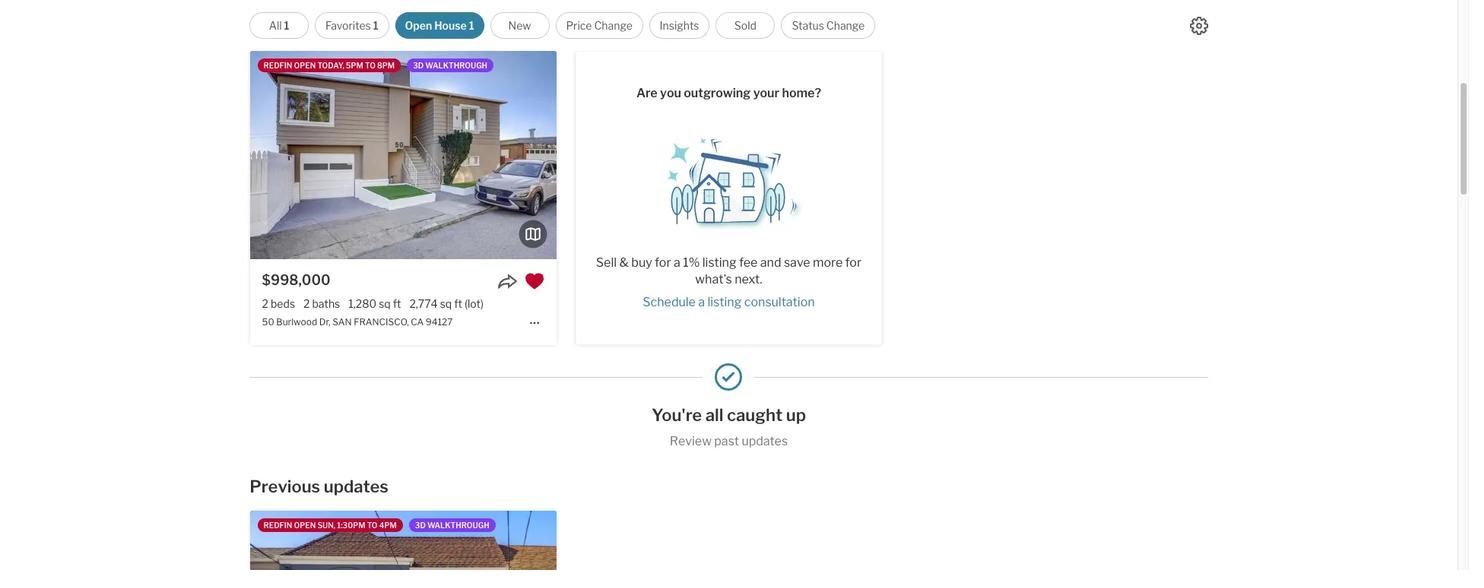 Task type: describe. For each thing, give the bounding box(es) containing it.
change for price change
[[595, 19, 633, 32]]

your
[[754, 86, 780, 101]]

buy
[[632, 256, 653, 270]]

new
[[509, 19, 531, 32]]

3 photo of 50 burlwood dr, san francisco, ca 94127 image from the left
[[557, 51, 863, 259]]

outgrowing
[[684, 86, 751, 101]]

previous updates
[[250, 477, 389, 497]]

sold
[[735, 19, 757, 32]]

2 for 2 beds
[[262, 298, 269, 310]]

and
[[761, 256, 782, 270]]

san
[[333, 317, 352, 328]]

redfin for redfin open sun, 1:30pm to 4pm
[[264, 521, 292, 531]]

open
[[405, 19, 432, 32]]

94127
[[426, 317, 453, 328]]

favorites
[[326, 19, 371, 32]]

open house 1
[[405, 19, 474, 32]]

50 burlwood dr, san francisco, ca 94127
[[262, 317, 453, 328]]

dr,
[[319, 317, 331, 328]]

All radio
[[250, 12, 309, 39]]

are you outgrowing your home?
[[637, 86, 822, 101]]

baths
[[312, 298, 340, 310]]

ft for 1,280 sq ft
[[393, 298, 401, 310]]

previous
[[250, 477, 320, 497]]

1%
[[683, 256, 700, 270]]

review past updates
[[670, 435, 788, 449]]

1 vertical spatial listing
[[708, 295, 742, 310]]

redfin open sun, 1:30pm to 4pm
[[264, 521, 397, 531]]

redfin for redfin open today, 5pm to 8pm
[[264, 61, 292, 70]]

1 photo of 50 burlwood dr, san francisco, ca 94127 image from the left
[[0, 51, 250, 259]]

1:30pm
[[337, 521, 366, 531]]

open for sun,
[[294, 521, 316, 531]]

you're all caught up
[[652, 406, 807, 426]]

redfin open today, 5pm to 8pm
[[264, 61, 395, 70]]

consultation
[[745, 295, 815, 310]]

to for 8pm
[[365, 61, 376, 70]]

1,280 sq ft
[[349, 298, 401, 310]]

sq for 2,774
[[440, 298, 452, 310]]

3d walkthrough for redfin open sun, 1:30pm to 4pm
[[415, 521, 490, 531]]

to for 4pm
[[367, 521, 378, 531]]

listing inside sell & buy for a 1% listing fee and save more for what's next.
[[703, 256, 737, 270]]

burlwood
[[276, 317, 317, 328]]

3 photo of 1847 29th ave, san francisco, ca 94122 image from the left
[[557, 512, 863, 571]]

favorites 1
[[326, 19, 379, 32]]

2 beds
[[262, 298, 295, 310]]

3d for redfin open today, 5pm to 8pm
[[413, 61, 424, 70]]

house
[[435, 19, 467, 32]]

price change
[[566, 19, 633, 32]]

2 photo of 50 burlwood dr, san francisco, ca 94127 image from the left
[[250, 51, 557, 259]]

open for today,
[[294, 61, 316, 70]]

Price Change radio
[[556, 12, 643, 39]]

2 for from the left
[[846, 256, 862, 270]]

price
[[566, 19, 592, 32]]

past
[[715, 435, 740, 449]]

Open House radio
[[395, 12, 484, 39]]

2,774
[[410, 298, 438, 310]]

2 photo of 1847 29th ave, san francisco, ca 94122 image from the left
[[250, 512, 557, 571]]

1 photo of 1847 29th ave, san francisco, ca 94122 image from the left
[[0, 512, 250, 571]]

1,280
[[349, 298, 377, 310]]



Task type: vqa. For each thing, say whether or not it's contained in the screenshot.
regional
no



Task type: locate. For each thing, give the bounding box(es) containing it.
1
[[284, 19, 289, 32], [373, 19, 379, 32], [469, 19, 474, 32]]

change inside "option"
[[827, 19, 865, 32]]

0 vertical spatial updates
[[742, 435, 788, 449]]

1 inside open house "option"
[[469, 19, 474, 32]]

1 vertical spatial redfin
[[264, 521, 292, 531]]

what's
[[696, 272, 733, 287]]

1 vertical spatial to
[[367, 521, 378, 531]]

1 horizontal spatial 1
[[373, 19, 379, 32]]

1 horizontal spatial 2
[[304, 298, 310, 310]]

1 right house
[[469, 19, 474, 32]]

1 horizontal spatial updates
[[742, 435, 788, 449]]

ft for 2,774 sq ft (lot)
[[454, 298, 463, 310]]

3 1 from the left
[[469, 19, 474, 32]]

1 horizontal spatial for
[[846, 256, 862, 270]]

sell & buy for a 1% listing fee and save more for what's next.
[[596, 256, 862, 287]]

2 sq from the left
[[440, 298, 452, 310]]

photo of 50 burlwood dr, san francisco, ca 94127 image
[[0, 51, 250, 259], [250, 51, 557, 259], [557, 51, 863, 259]]

next.
[[735, 272, 763, 287]]

2 2 from the left
[[304, 298, 310, 310]]

1 right favorites
[[373, 19, 379, 32]]

1 vertical spatial a
[[699, 295, 705, 310]]

2 left beds
[[262, 298, 269, 310]]

1 change from the left
[[595, 19, 633, 32]]

0 horizontal spatial sq
[[379, 298, 391, 310]]

walkthrough right the 4pm
[[428, 521, 490, 531]]

more
[[813, 256, 843, 270]]

1 vertical spatial walkthrough
[[428, 521, 490, 531]]

favorite button checkbox
[[525, 272, 545, 291]]

open left the sun, on the bottom of page
[[294, 521, 316, 531]]

1 horizontal spatial sq
[[440, 298, 452, 310]]

sun,
[[318, 521, 336, 531]]

1 inside favorites option
[[373, 19, 379, 32]]

up
[[787, 406, 807, 426]]

1 sq from the left
[[379, 298, 391, 310]]

2,774 sq ft (lot)
[[410, 298, 484, 310]]

1 vertical spatial 3d
[[415, 521, 426, 531]]

change
[[595, 19, 633, 32], [827, 19, 865, 32]]

you're
[[652, 406, 702, 426]]

1 for all 1
[[284, 19, 289, 32]]

3d right the 4pm
[[415, 521, 426, 531]]

change inside "radio"
[[595, 19, 633, 32]]

ft up francisco,
[[393, 298, 401, 310]]

a
[[674, 256, 681, 270], [699, 295, 705, 310]]

review
[[670, 435, 712, 449]]

redfin down previous
[[264, 521, 292, 531]]

option group containing all
[[250, 12, 876, 39]]

walkthrough for 4pm
[[428, 521, 490, 531]]

0 vertical spatial 3d walkthrough
[[413, 61, 488, 70]]

0 vertical spatial walkthrough
[[426, 61, 488, 70]]

50
[[262, 317, 274, 328]]

are
[[637, 86, 658, 101]]

1 1 from the left
[[284, 19, 289, 32]]

listing
[[703, 256, 737, 270], [708, 295, 742, 310]]

walkthrough for 8pm
[[426, 61, 488, 70]]

to
[[365, 61, 376, 70], [367, 521, 378, 531]]

3d walkthrough
[[413, 61, 488, 70], [415, 521, 490, 531]]

0 vertical spatial listing
[[703, 256, 737, 270]]

0 horizontal spatial ft
[[393, 298, 401, 310]]

all 1
[[269, 19, 289, 32]]

2 ft from the left
[[454, 298, 463, 310]]

0 horizontal spatial change
[[595, 19, 633, 32]]

0 vertical spatial 3d
[[413, 61, 424, 70]]

ft left the (lot)
[[454, 298, 463, 310]]

fee
[[740, 256, 758, 270]]

8pm
[[377, 61, 395, 70]]

1 for favorites 1
[[373, 19, 379, 32]]

$998,000
[[262, 272, 331, 288]]

2 for 2 baths
[[304, 298, 310, 310]]

sell
[[596, 256, 617, 270]]

all
[[269, 19, 282, 32]]

updates up 1:30pm at left
[[324, 477, 389, 497]]

listing up what's
[[703, 256, 737, 270]]

insights
[[660, 19, 700, 32]]

ft
[[393, 298, 401, 310], [454, 298, 463, 310]]

walkthrough down house
[[426, 61, 488, 70]]

schedule
[[643, 295, 696, 310]]

1 redfin from the top
[[264, 61, 292, 70]]

for right "more"
[[846, 256, 862, 270]]

favorite button image
[[525, 272, 545, 291]]

3d for redfin open sun, 1:30pm to 4pm
[[415, 521, 426, 531]]

ca
[[411, 317, 424, 328]]

to left the 4pm
[[367, 521, 378, 531]]

1 open from the top
[[294, 61, 316, 70]]

option group
[[250, 12, 876, 39]]

2 left baths in the bottom of the page
[[304, 298, 310, 310]]

2 change from the left
[[827, 19, 865, 32]]

1 vertical spatial updates
[[324, 477, 389, 497]]

New radio
[[490, 12, 550, 39]]

today,
[[318, 61, 345, 70]]

0 horizontal spatial updates
[[324, 477, 389, 497]]

you
[[660, 86, 682, 101]]

5pm
[[346, 61, 364, 70]]

3d walkthrough for redfin open today, 5pm to 8pm
[[413, 61, 488, 70]]

sq up 94127
[[440, 298, 452, 310]]

&
[[620, 256, 629, 270]]

(lot)
[[465, 298, 484, 310]]

Sold radio
[[716, 12, 776, 39]]

change right price
[[595, 19, 633, 32]]

caught
[[727, 406, 783, 426]]

open left today,
[[294, 61, 316, 70]]

sq
[[379, 298, 391, 310], [440, 298, 452, 310]]

3d right 8pm at the left top of page
[[413, 61, 424, 70]]

walkthrough
[[426, 61, 488, 70], [428, 521, 490, 531]]

home?
[[782, 86, 822, 101]]

2 open from the top
[[294, 521, 316, 531]]

0 horizontal spatial 2
[[262, 298, 269, 310]]

all
[[706, 406, 724, 426]]

redfin down all 1
[[264, 61, 292, 70]]

open
[[294, 61, 316, 70], [294, 521, 316, 531]]

schedule a listing consultation
[[643, 295, 815, 310]]

for right buy
[[655, 256, 672, 270]]

1 right 'all'
[[284, 19, 289, 32]]

3d
[[413, 61, 424, 70], [415, 521, 426, 531]]

Favorites radio
[[315, 12, 389, 39]]

a left 1%
[[674, 256, 681, 270]]

beds
[[271, 298, 295, 310]]

2 horizontal spatial 1
[[469, 19, 474, 32]]

redfin
[[264, 61, 292, 70], [264, 521, 292, 531]]

1 horizontal spatial change
[[827, 19, 865, 32]]

2 baths
[[304, 298, 340, 310]]

change right status
[[827, 19, 865, 32]]

2 redfin from the top
[[264, 521, 292, 531]]

Insights radio
[[650, 12, 710, 39]]

Status Change radio
[[782, 12, 876, 39]]

change for status change
[[827, 19, 865, 32]]

1 vertical spatial 3d walkthrough
[[415, 521, 490, 531]]

to right 5pm
[[365, 61, 376, 70]]

0 vertical spatial redfin
[[264, 61, 292, 70]]

listing down what's
[[708, 295, 742, 310]]

a inside sell & buy for a 1% listing fee and save more for what's next.
[[674, 256, 681, 270]]

1 vertical spatial open
[[294, 521, 316, 531]]

3d walkthrough right the 4pm
[[415, 521, 490, 531]]

save
[[784, 256, 811, 270]]

an image of a house image
[[653, 127, 805, 230]]

updates down caught on the bottom of page
[[742, 435, 788, 449]]

0 horizontal spatial a
[[674, 256, 681, 270]]

photo of 1847 29th ave, san francisco, ca 94122 image
[[0, 512, 250, 571], [250, 512, 557, 571], [557, 512, 863, 571]]

updates
[[742, 435, 788, 449], [324, 477, 389, 497]]

0 horizontal spatial for
[[655, 256, 672, 270]]

1 for from the left
[[655, 256, 672, 270]]

1 2 from the left
[[262, 298, 269, 310]]

1 horizontal spatial a
[[699, 295, 705, 310]]

2
[[262, 298, 269, 310], [304, 298, 310, 310]]

4pm
[[379, 521, 397, 531]]

1 inside all radio
[[284, 19, 289, 32]]

0 vertical spatial open
[[294, 61, 316, 70]]

sq for 1,280
[[379, 298, 391, 310]]

status
[[792, 19, 825, 32]]

status change
[[792, 19, 865, 32]]

1 ft from the left
[[393, 298, 401, 310]]

for
[[655, 256, 672, 270], [846, 256, 862, 270]]

3d walkthrough down house
[[413, 61, 488, 70]]

2 1 from the left
[[373, 19, 379, 32]]

a down what's
[[699, 295, 705, 310]]

1 horizontal spatial ft
[[454, 298, 463, 310]]

0 vertical spatial to
[[365, 61, 376, 70]]

francisco,
[[354, 317, 409, 328]]

sq up francisco,
[[379, 298, 391, 310]]

0 horizontal spatial 1
[[284, 19, 289, 32]]

0 vertical spatial a
[[674, 256, 681, 270]]



